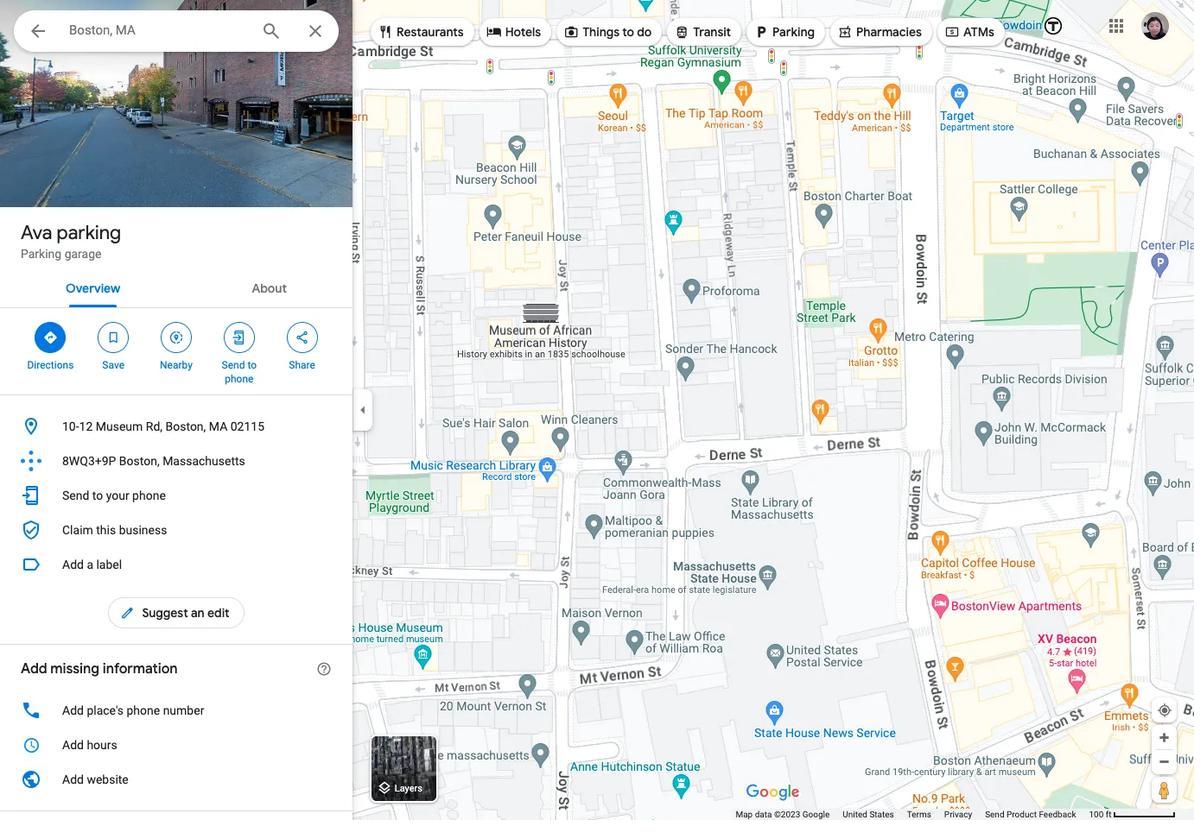 Task type: locate. For each thing, give the bounding box(es) containing it.
add hours button
[[0, 729, 353, 763]]

None field
[[69, 20, 247, 41]]

2 vertical spatial send
[[985, 811, 1005, 820]]

claim this business link
[[0, 513, 353, 548]]

boston, down rd, at bottom left
[[119, 455, 160, 468]]


[[945, 22, 960, 41]]

ma
[[209, 420, 228, 434]]

footer
[[736, 810, 1089, 821]]

about button
[[238, 266, 301, 308]]

add for add place's phone number
[[62, 704, 84, 718]]

send up claim
[[62, 489, 89, 503]]

send for send to your phone
[[62, 489, 89, 503]]

to left your
[[92, 489, 103, 503]]

2 horizontal spatial send
[[985, 811, 1005, 820]]

send inside the send product feedback button
[[985, 811, 1005, 820]]

photo of ava parking image
[[0, 0, 353, 207]]

8wq3+9p boston, massachusetts button
[[0, 444, 353, 479]]

a
[[87, 558, 93, 572]]

0 horizontal spatial boston,
[[119, 455, 160, 468]]

 transit
[[674, 22, 731, 41]]

1 horizontal spatial parking
[[773, 24, 815, 40]]

10-
[[62, 420, 79, 434]]

add left a
[[62, 558, 84, 572]]

edit
[[207, 606, 230, 621]]

send product feedback
[[985, 811, 1076, 820]]

add left missing
[[21, 661, 47, 678]]

Boston, MA field
[[14, 10, 339, 52]]

footer containing map data ©2023 google
[[736, 810, 1089, 821]]


[[674, 22, 690, 41]]

ava
[[21, 221, 52, 245]]

0 vertical spatial phone
[[225, 373, 254, 385]]

map
[[736, 811, 753, 820]]


[[43, 328, 58, 347]]

add
[[62, 558, 84, 572], [21, 661, 47, 678], [62, 704, 84, 718], [62, 739, 84, 753], [62, 773, 84, 787]]

museum
[[96, 420, 143, 434]]

1 horizontal spatial send
[[222, 360, 245, 372]]

none field inside boston, ma field
[[69, 20, 247, 41]]

add left website
[[62, 773, 84, 787]]

add inside button
[[62, 773, 84, 787]]

more info image
[[316, 662, 332, 678]]

1 horizontal spatial to
[[247, 360, 257, 372]]

100 ft
[[1089, 811, 1112, 820]]

send down 
[[222, 360, 245, 372]]

1 vertical spatial phone
[[132, 489, 166, 503]]

2 horizontal spatial to
[[623, 24, 634, 40]]

0 vertical spatial to
[[623, 24, 634, 40]]


[[754, 22, 769, 41]]

10-12 museum rd, boston, ma 02115 button
[[0, 410, 353, 444]]

parking right 
[[773, 24, 815, 40]]

0 vertical spatial boston,
[[166, 420, 206, 434]]

actions for ava parking region
[[0, 309, 353, 395]]

states
[[870, 811, 894, 820]]

1 vertical spatial send
[[62, 489, 89, 503]]

phone for to
[[225, 373, 254, 385]]

 hotels
[[486, 22, 541, 41]]

 search field
[[14, 10, 339, 55]]

business
[[119, 524, 167, 538]]

 restaurants
[[378, 22, 464, 41]]

phone right place's
[[127, 704, 160, 718]]

zoom out image
[[1158, 756, 1171, 769]]

1 vertical spatial boston,
[[119, 455, 160, 468]]

1 horizontal spatial boston,
[[166, 420, 206, 434]]

send
[[222, 360, 245, 372], [62, 489, 89, 503], [985, 811, 1005, 820]]

tab list containing overview
[[0, 266, 353, 308]]

footer inside google maps element
[[736, 810, 1089, 821]]

1 vertical spatial parking
[[21, 247, 62, 261]]

to left do
[[623, 24, 634, 40]]

add left hours
[[62, 739, 84, 753]]

parking inside ava parking parking garage
[[21, 247, 62, 261]]

 parking
[[754, 22, 815, 41]]

send product feedback button
[[985, 810, 1076, 821]]


[[169, 328, 184, 347]]

8wq3+9p boston, massachusetts
[[62, 455, 245, 468]]


[[294, 328, 310, 347]]

add for add website
[[62, 773, 84, 787]]

0 horizontal spatial to
[[92, 489, 103, 503]]

add for add a label
[[62, 558, 84, 572]]

to inside send to your phone button
[[92, 489, 103, 503]]


[[120, 604, 135, 623]]

send left product
[[985, 811, 1005, 820]]

0 vertical spatial send
[[222, 360, 245, 372]]

phone
[[225, 373, 254, 385], [132, 489, 166, 503], [127, 704, 160, 718]]

©2023
[[774, 811, 800, 820]]

overview
[[66, 281, 120, 296]]

show street view coverage image
[[1152, 778, 1177, 804]]

pharmacies
[[856, 24, 922, 40]]

12
[[79, 420, 93, 434]]

1 vertical spatial to
[[247, 360, 257, 372]]

send inside send to your phone button
[[62, 489, 89, 503]]

0 vertical spatial parking
[[773, 24, 815, 40]]

send to phone
[[222, 360, 257, 385]]

to inside send to phone
[[247, 360, 257, 372]]

phone inside send to phone
[[225, 373, 254, 385]]

0 horizontal spatial parking
[[21, 247, 62, 261]]


[[564, 22, 579, 41]]

boston,
[[166, 420, 206, 434], [119, 455, 160, 468]]

parking garage button
[[21, 245, 102, 263]]


[[837, 22, 853, 41]]

do
[[637, 24, 652, 40]]

boston, right rd, at bottom left
[[166, 420, 206, 434]]

ava parking parking garage
[[21, 221, 121, 261]]

2 vertical spatial phone
[[127, 704, 160, 718]]

terms
[[907, 811, 931, 820]]

data
[[755, 811, 772, 820]]

send inside send to phone
[[222, 360, 245, 372]]

ava parking main content
[[0, 0, 353, 821]]

0 horizontal spatial send
[[62, 489, 89, 503]]

information for ava parking region
[[0, 410, 353, 548]]

phone right your
[[132, 489, 166, 503]]

place's
[[87, 704, 124, 718]]

tab list
[[0, 266, 353, 308]]

add missing information
[[21, 661, 178, 678]]

show your location image
[[1157, 703, 1173, 719]]

parking
[[773, 24, 815, 40], [21, 247, 62, 261]]

to left share
[[247, 360, 257, 372]]

phone inside information for ava parking region
[[132, 489, 166, 503]]

add left place's
[[62, 704, 84, 718]]

parking down "ava"
[[21, 247, 62, 261]]

2 vertical spatial to
[[92, 489, 103, 503]]

phone down 
[[225, 373, 254, 385]]

 pharmacies
[[837, 22, 922, 41]]

united states button
[[843, 810, 894, 821]]

boston, inside button
[[119, 455, 160, 468]]

add website
[[62, 773, 129, 787]]



Task type: vqa. For each thing, say whether or not it's contained in the screenshot.


Task type: describe. For each thing, give the bounding box(es) containing it.
save
[[102, 360, 124, 372]]

number
[[163, 704, 204, 718]]

 atms
[[945, 22, 995, 41]]

add a label
[[62, 558, 122, 572]]

 button
[[14, 10, 62, 55]]

tab list inside google maps element
[[0, 266, 353, 308]]

overview button
[[52, 266, 134, 308]]

send to your phone
[[62, 489, 166, 503]]

8wq3+9p
[[62, 455, 116, 468]]

to for send to your phone
[[92, 489, 103, 503]]

claim this business
[[62, 524, 167, 538]]

to for send to phone
[[247, 360, 257, 372]]

things
[[583, 24, 620, 40]]

rd,
[[146, 420, 163, 434]]

 things to do
[[564, 22, 652, 41]]


[[378, 22, 393, 41]]

10-12 museum rd, boston, ma 02115
[[62, 420, 265, 434]]

suggest
[[142, 606, 188, 621]]

terms button
[[907, 810, 931, 821]]

add place's phone number button
[[0, 694, 353, 729]]

garage
[[65, 247, 102, 261]]

100
[[1089, 811, 1104, 820]]

send for send to phone
[[222, 360, 245, 372]]

directions
[[27, 360, 74, 372]]

google
[[803, 811, 830, 820]]

google account: michele murakami  
(michele.murakami@adept.ai) image
[[1142, 12, 1169, 39]]

layers
[[395, 784, 423, 795]]

parking
[[57, 221, 121, 245]]

your
[[106, 489, 129, 503]]

google maps element
[[0, 0, 1194, 821]]

zoom in image
[[1158, 732, 1171, 745]]

website
[[87, 773, 129, 787]]

parking inside  parking
[[773, 24, 815, 40]]

to inside  things to do
[[623, 24, 634, 40]]

send for send product feedback
[[985, 811, 1005, 820]]

map data ©2023 google
[[736, 811, 830, 820]]

privacy
[[944, 811, 972, 820]]

restaurants
[[397, 24, 464, 40]]

claim
[[62, 524, 93, 538]]

about
[[252, 281, 287, 296]]


[[231, 328, 247, 347]]

information
[[103, 661, 178, 678]]

boston, inside button
[[166, 420, 206, 434]]

atms
[[964, 24, 995, 40]]

privacy button
[[944, 810, 972, 821]]

add for add hours
[[62, 739, 84, 753]]

add hours
[[62, 739, 117, 753]]

02115
[[231, 420, 265, 434]]

send to your phone button
[[0, 479, 353, 513]]

this
[[96, 524, 116, 538]]

nearby
[[160, 360, 193, 372]]

hours
[[87, 739, 117, 753]]

add for add missing information
[[21, 661, 47, 678]]

collapse side panel image
[[353, 401, 372, 420]]

add a label button
[[0, 548, 353, 582]]

 suggest an edit
[[120, 604, 230, 623]]

add website button
[[0, 763, 353, 798]]

ft
[[1106, 811, 1112, 820]]


[[486, 22, 502, 41]]

feedback
[[1039, 811, 1076, 820]]

100 ft button
[[1089, 811, 1176, 820]]

phone for place's
[[127, 704, 160, 718]]

product
[[1007, 811, 1037, 820]]


[[106, 328, 121, 347]]

an
[[191, 606, 205, 621]]

share
[[289, 360, 315, 372]]

united
[[843, 811, 868, 820]]

transit
[[693, 24, 731, 40]]


[[28, 19, 48, 43]]

massachusetts
[[163, 455, 245, 468]]

missing
[[50, 661, 99, 678]]

add place's phone number
[[62, 704, 204, 718]]

label
[[96, 558, 122, 572]]



